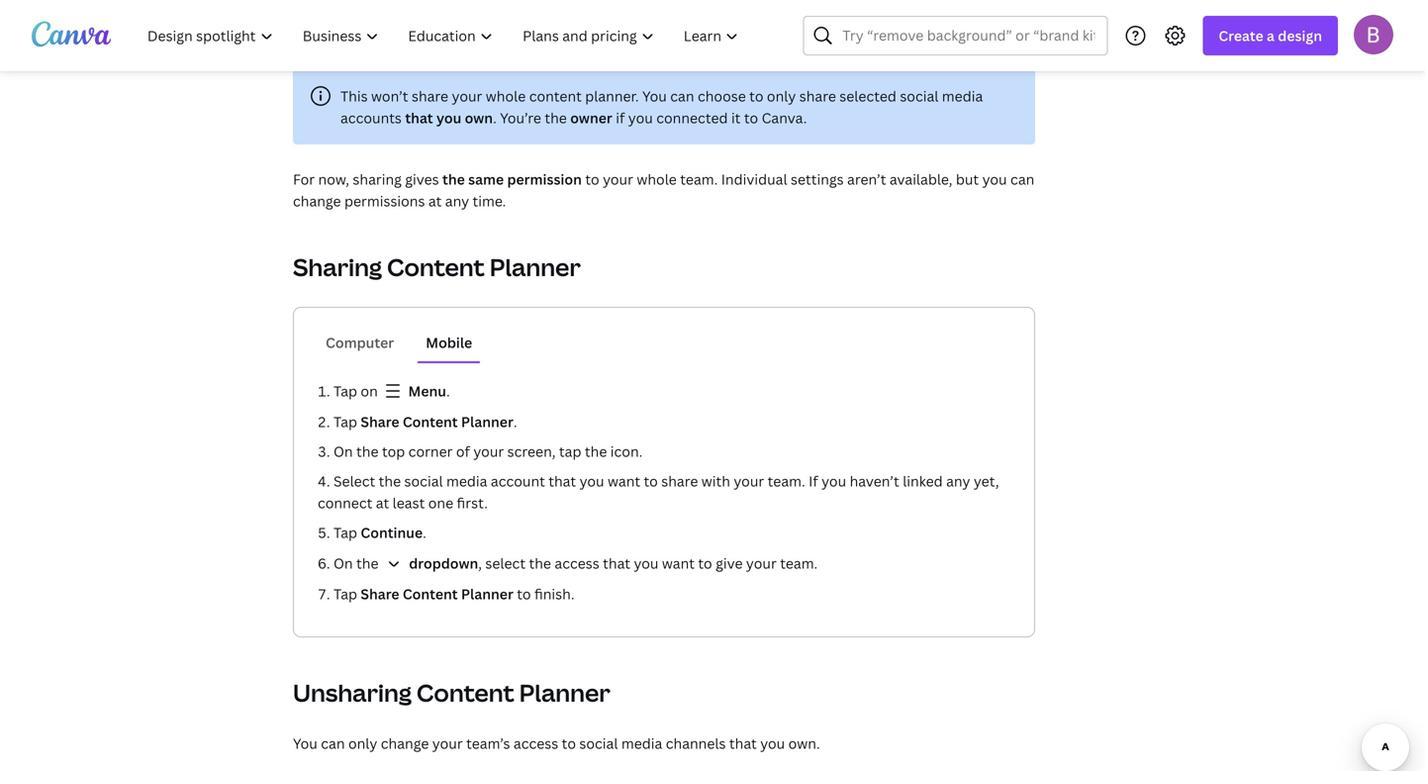 Task type: vqa. For each thing, say whether or not it's contained in the screenshot.
the the inside Select the social media account that you want to share with your team. If you haven't linked any yet, connect at least one first.
yes



Task type: locate. For each thing, give the bounding box(es) containing it.
you
[[436, 108, 461, 127], [628, 108, 653, 127], [982, 170, 1007, 189], [580, 472, 604, 490], [822, 472, 846, 490], [634, 554, 659, 573], [760, 734, 785, 753]]

permission
[[507, 170, 582, 189]]

haven't
[[850, 472, 899, 490]]

time.
[[473, 192, 506, 210]]

can
[[670, 87, 694, 105], [1011, 170, 1035, 189], [321, 734, 345, 753]]

. up 'screen,'
[[514, 412, 517, 431]]

can down unsharing
[[321, 734, 345, 753]]

connect
[[318, 493, 372, 512]]

0 horizontal spatial can
[[321, 734, 345, 753]]

to left with
[[644, 472, 658, 490]]

whole inside the this won't share your whole content planner. you can choose to only share selected social media accounts
[[486, 87, 526, 105]]

tap down tap on
[[334, 412, 357, 431]]

that down select the social media account that you want to share with your team. if you haven't linked any yet, connect at least one first.
[[603, 554, 631, 573]]

social
[[900, 87, 939, 105], [404, 472, 443, 490], [579, 734, 618, 753]]

the up least
[[379, 472, 401, 490]]

tap for tap share content planner to finish.
[[334, 584, 357, 603]]

you
[[642, 87, 667, 105], [293, 734, 318, 753]]

share for tap share content planner .
[[361, 412, 399, 431]]

that you own . you're the owner if you connected it to canva.
[[405, 108, 807, 127]]

to left give
[[698, 554, 712, 573]]

your down if
[[603, 170, 633, 189]]

access up finish.
[[555, 554, 600, 573]]

social up least
[[404, 472, 443, 490]]

screen,
[[507, 442, 556, 461]]

0 vertical spatial you
[[642, 87, 667, 105]]

1 horizontal spatial only
[[767, 87, 796, 105]]

you down unsharing
[[293, 734, 318, 753]]

4 tap from the top
[[334, 584, 357, 603]]

access right the team's
[[514, 734, 558, 753]]

with
[[702, 472, 730, 490]]

at left least
[[376, 493, 389, 512]]

at inside select the social media account that you want to share with your team. if you haven't linked any yet, connect at least one first.
[[376, 493, 389, 512]]

0 horizontal spatial any
[[445, 192, 469, 210]]

unsharing
[[293, 677, 412, 709]]

select
[[485, 554, 526, 573]]

social left channels
[[579, 734, 618, 753]]

share
[[412, 87, 448, 105], [799, 87, 836, 105], [661, 472, 698, 490]]

bob builder image
[[1354, 15, 1394, 54]]

available,
[[890, 170, 953, 189]]

that right channels
[[729, 734, 757, 753]]

1 vertical spatial only
[[348, 734, 377, 753]]

change
[[293, 192, 341, 210], [381, 734, 429, 753]]

your inside the this won't share your whole content planner. you can choose to only share selected social media accounts
[[452, 87, 482, 105]]

1 vertical spatial media
[[446, 472, 487, 490]]

0 horizontal spatial only
[[348, 734, 377, 753]]

0 horizontal spatial you
[[293, 734, 318, 753]]

corner
[[408, 442, 453, 461]]

aren't
[[847, 170, 886, 189]]

now,
[[318, 170, 349, 189]]

2 vertical spatial media
[[621, 734, 662, 753]]

tap for tap on
[[334, 382, 357, 400]]

you inside the this won't share your whole content planner. you can choose to only share selected social media accounts
[[642, 87, 667, 105]]

can right but
[[1011, 170, 1035, 189]]

tap down on the
[[334, 584, 357, 603]]

only
[[767, 87, 796, 105], [348, 734, 377, 753]]

0 vertical spatial want
[[608, 472, 640, 490]]

share left with
[[661, 472, 698, 490]]

share right 'won't'
[[412, 87, 448, 105]]

0 vertical spatial social
[[900, 87, 939, 105]]

you're
[[500, 108, 541, 127]]

2 vertical spatial social
[[579, 734, 618, 753]]

to
[[749, 87, 764, 105], [744, 108, 758, 127], [585, 170, 599, 189], [644, 472, 658, 490], [698, 554, 712, 573], [517, 584, 531, 603], [562, 734, 576, 753]]

1 vertical spatial want
[[662, 554, 695, 573]]

planner
[[490, 251, 581, 283], [461, 412, 514, 431], [461, 584, 514, 603], [519, 677, 610, 709]]

share down on
[[361, 412, 399, 431]]

social inside select the social media account that you want to share with your team. if you haven't linked any yet, connect at least one first.
[[404, 472, 443, 490]]

on the
[[334, 554, 382, 573]]

that
[[405, 108, 433, 127], [549, 472, 576, 490], [603, 554, 631, 573], [729, 734, 757, 753]]

1 tap from the top
[[334, 382, 357, 400]]

that down the tap
[[549, 472, 576, 490]]

whole up you're
[[486, 87, 526, 105]]

gives
[[405, 170, 439, 189]]

social right selected
[[900, 87, 939, 105]]

1 share from the top
[[361, 412, 399, 431]]

individual
[[721, 170, 787, 189]]

1 vertical spatial change
[[381, 734, 429, 753]]

any left yet,
[[946, 472, 970, 490]]

tap left on
[[334, 382, 357, 400]]

any down for now, sharing gives the same permission
[[445, 192, 469, 210]]

0 horizontal spatial social
[[404, 472, 443, 490]]

0 vertical spatial any
[[445, 192, 469, 210]]

canva.
[[762, 108, 807, 127]]

the
[[545, 108, 567, 127], [442, 170, 465, 189], [356, 442, 379, 461], [585, 442, 607, 461], [379, 472, 401, 490], [356, 554, 379, 573], [529, 554, 551, 573]]

1 horizontal spatial you
[[642, 87, 667, 105]]

0 vertical spatial only
[[767, 87, 796, 105]]

on the top corner of your screen, tap the icon.
[[334, 442, 643, 461]]

2 on from the top
[[334, 554, 353, 573]]

1 horizontal spatial can
[[670, 87, 694, 105]]

planner up on the top corner of your screen, tap the icon.
[[461, 412, 514, 431]]

team. right give
[[780, 554, 818, 573]]

you can only change your team's access to social media channels that you own.
[[293, 734, 820, 753]]

want left give
[[662, 554, 695, 573]]

0 horizontal spatial at
[[376, 493, 389, 512]]

team. left individual
[[680, 170, 718, 189]]

your
[[452, 87, 482, 105], [603, 170, 633, 189], [473, 442, 504, 461], [734, 472, 764, 490], [746, 554, 777, 573], [432, 734, 463, 753]]

only down unsharing
[[348, 734, 377, 753]]

your right with
[[734, 472, 764, 490]]

1 vertical spatial social
[[404, 472, 443, 490]]

want down icon.
[[608, 472, 640, 490]]

1 vertical spatial you
[[293, 734, 318, 753]]

0 horizontal spatial whole
[[486, 87, 526, 105]]

at
[[428, 192, 442, 210], [376, 493, 389, 512]]

3 tap from the top
[[334, 523, 357, 542]]

won't
[[371, 87, 408, 105]]

icon.
[[610, 442, 643, 461]]

0 vertical spatial team.
[[680, 170, 718, 189]]

on
[[334, 442, 353, 461], [334, 554, 353, 573]]

access
[[555, 554, 600, 573], [514, 734, 558, 753]]

your up the own
[[452, 87, 482, 105]]

2 horizontal spatial media
[[942, 87, 983, 105]]

unsharing content planner
[[293, 677, 610, 709]]

1 vertical spatial team.
[[768, 472, 805, 490]]

share
[[361, 412, 399, 431], [361, 584, 399, 603]]

create a design button
[[1203, 16, 1338, 55]]

change down the for
[[293, 192, 341, 210]]

1 vertical spatial share
[[361, 584, 399, 603]]

team. left if
[[768, 472, 805, 490]]

any
[[445, 192, 469, 210], [946, 472, 970, 490]]

0 vertical spatial media
[[942, 87, 983, 105]]

tap on
[[334, 382, 381, 400]]

team.
[[680, 170, 718, 189], [768, 472, 805, 490], [780, 554, 818, 573]]

can up connected
[[670, 87, 694, 105]]

1 horizontal spatial social
[[579, 734, 618, 753]]

whole
[[486, 87, 526, 105], [637, 170, 677, 189]]

share for tap share content planner to finish.
[[361, 584, 399, 603]]

0 vertical spatial on
[[334, 442, 353, 461]]

media left channels
[[621, 734, 662, 753]]

to right it
[[744, 108, 758, 127]]

the down tap continue .
[[356, 554, 379, 573]]

1 on from the top
[[334, 442, 353, 461]]

own
[[465, 108, 493, 127]]

1 vertical spatial at
[[376, 493, 389, 512]]

0 horizontal spatial want
[[608, 472, 640, 490]]

create
[[1219, 26, 1264, 45]]

2 horizontal spatial can
[[1011, 170, 1035, 189]]

1 vertical spatial on
[[334, 554, 353, 573]]

tap for tap share content planner .
[[334, 412, 357, 431]]

tap
[[334, 382, 357, 400], [334, 412, 357, 431], [334, 523, 357, 542], [334, 584, 357, 603]]

tap down connect
[[334, 523, 357, 542]]

1 horizontal spatial change
[[381, 734, 429, 753]]

only up canva.
[[767, 87, 796, 105]]

at down for now, sharing gives the same permission
[[428, 192, 442, 210]]

this won't share your whole content planner. you can choose to only share selected social media accounts
[[340, 87, 983, 127]]

on down tap continue .
[[334, 554, 353, 573]]

computer
[[326, 333, 394, 352]]

0 horizontal spatial change
[[293, 192, 341, 210]]

to right the team's
[[562, 734, 576, 753]]

your left the team's
[[432, 734, 463, 753]]

to right the choose
[[749, 87, 764, 105]]

permissions
[[344, 192, 425, 210]]

mobile
[[426, 333, 472, 352]]

planner up you can only change your team's access to social media channels that you own. on the bottom
[[519, 677, 610, 709]]

want
[[608, 472, 640, 490], [662, 554, 695, 573]]

1 vertical spatial whole
[[637, 170, 677, 189]]

.
[[493, 108, 497, 127], [446, 382, 450, 400], [514, 412, 517, 431], [423, 523, 426, 542]]

social inside the this won't share your whole content planner. you can choose to only share selected social media accounts
[[900, 87, 939, 105]]

sharing
[[293, 251, 382, 283]]

0 vertical spatial change
[[293, 192, 341, 210]]

change down unsharing content planner
[[381, 734, 429, 753]]

0 vertical spatial can
[[670, 87, 694, 105]]

you right planner.
[[642, 87, 667, 105]]

any inside to your whole team. individual settings aren't available, but you can change permissions at any time.
[[445, 192, 469, 210]]

media
[[942, 87, 983, 105], [446, 472, 487, 490], [621, 734, 662, 753]]

1 horizontal spatial whole
[[637, 170, 677, 189]]

1 vertical spatial can
[[1011, 170, 1035, 189]]

media down the try "remove background" or "brand kit" search field at top right
[[942, 87, 983, 105]]

whole down connected
[[637, 170, 677, 189]]

to right permission
[[585, 170, 599, 189]]

share down on the
[[361, 584, 399, 603]]

0 vertical spatial at
[[428, 192, 442, 210]]

2 tap from the top
[[334, 412, 357, 431]]

1 horizontal spatial at
[[428, 192, 442, 210]]

one
[[428, 493, 453, 512]]

on up the "select"
[[334, 442, 353, 461]]

own.
[[789, 734, 820, 753]]

sharing
[[353, 170, 402, 189]]

least
[[393, 493, 425, 512]]

media up the first.
[[446, 472, 487, 490]]

this
[[340, 87, 368, 105]]

for
[[293, 170, 315, 189]]

but
[[956, 170, 979, 189]]

2 horizontal spatial social
[[900, 87, 939, 105]]

1 horizontal spatial any
[[946, 472, 970, 490]]

share up canva.
[[799, 87, 836, 105]]

content
[[387, 251, 485, 283], [403, 412, 458, 431], [403, 584, 458, 603], [417, 677, 514, 709]]

1 horizontal spatial share
[[661, 472, 698, 490]]

top level navigation element
[[135, 16, 756, 55]]

2 share from the top
[[361, 584, 399, 603]]

to inside to your whole team. individual settings aren't available, but you can change permissions at any time.
[[585, 170, 599, 189]]

the right "gives"
[[442, 170, 465, 189]]

content up mobile button
[[387, 251, 485, 283]]

0 vertical spatial share
[[361, 412, 399, 431]]

0 horizontal spatial media
[[446, 472, 487, 490]]

0 vertical spatial whole
[[486, 87, 526, 105]]

1 vertical spatial any
[[946, 472, 970, 490]]

planner down time.
[[490, 251, 581, 283]]

account
[[491, 472, 545, 490]]



Task type: describe. For each thing, give the bounding box(es) containing it.
if
[[809, 472, 818, 490]]

, select the access that you want to give your team.
[[478, 554, 818, 573]]

2 horizontal spatial share
[[799, 87, 836, 105]]

on for on the
[[334, 554, 353, 573]]

content
[[529, 87, 582, 105]]

a
[[1267, 26, 1275, 45]]

1 horizontal spatial media
[[621, 734, 662, 753]]

on
[[361, 382, 378, 400]]

1 horizontal spatial want
[[662, 554, 695, 573]]

your inside select the social media account that you want to share with your team. if you haven't linked any yet, connect at least one first.
[[734, 472, 764, 490]]

if
[[616, 108, 625, 127]]

mobile button
[[418, 324, 480, 361]]

,
[[478, 554, 482, 573]]

design
[[1278, 26, 1322, 45]]

any inside select the social media account that you want to share with your team. if you haven't linked any yet, connect at least one first.
[[946, 472, 970, 490]]

media inside select the social media account that you want to share with your team. if you haven't linked any yet, connect at least one first.
[[446, 472, 487, 490]]

settings
[[791, 170, 844, 189]]

create a design
[[1219, 26, 1322, 45]]

media inside the this won't share your whole content planner. you can choose to only share selected social media accounts
[[942, 87, 983, 105]]

connected
[[656, 108, 728, 127]]

tap
[[559, 442, 581, 461]]

team's
[[466, 734, 510, 753]]

your right give
[[746, 554, 777, 573]]

can inside the this won't share your whole content planner. you can choose to only share selected social media accounts
[[670, 87, 694, 105]]

tap continue .
[[334, 523, 426, 542]]

want inside select the social media account that you want to share with your team. if you haven't linked any yet, connect at least one first.
[[608, 472, 640, 490]]

whole inside to your whole team. individual settings aren't available, but you can change permissions at any time.
[[637, 170, 677, 189]]

yet,
[[974, 472, 999, 490]]

continue
[[361, 523, 423, 542]]

the left 'top'
[[356, 442, 379, 461]]

share inside select the social media account that you want to share with your team. if you haven't linked any yet, connect at least one first.
[[661, 472, 698, 490]]

tap share content planner to finish.
[[334, 584, 575, 603]]

Try "remove background" or "brand kit" search field
[[843, 17, 1095, 54]]

to inside the this won't share your whole content planner. you can choose to only share selected social media accounts
[[749, 87, 764, 105]]

top
[[382, 442, 405, 461]]

your inside to your whole team. individual settings aren't available, but you can change permissions at any time.
[[603, 170, 633, 189]]

. down least
[[423, 523, 426, 542]]

that inside select the social media account that you want to share with your team. if you haven't linked any yet, connect at least one first.
[[549, 472, 576, 490]]

linked
[[903, 472, 943, 490]]

to left finish.
[[517, 584, 531, 603]]

your right of
[[473, 442, 504, 461]]

content up corner
[[403, 412, 458, 431]]

only inside the this won't share your whole content planner. you can choose to only share selected social media accounts
[[767, 87, 796, 105]]

0 vertical spatial access
[[555, 554, 600, 573]]

for now, sharing gives the same permission
[[293, 170, 582, 189]]

0 horizontal spatial share
[[412, 87, 448, 105]]

tap share content planner .
[[334, 412, 517, 431]]

of
[[456, 442, 470, 461]]

to your whole team. individual settings aren't available, but you can change permissions at any time.
[[293, 170, 1035, 210]]

tap for tap continue .
[[334, 523, 357, 542]]

menu
[[405, 382, 446, 400]]

team. inside select the social media account that you want to share with your team. if you haven't linked any yet, connect at least one first.
[[768, 472, 805, 490]]

planner.
[[585, 87, 639, 105]]

planner down , at left
[[461, 584, 514, 603]]

same
[[468, 170, 504, 189]]

channels
[[666, 734, 726, 753]]

select the social media account that you want to share with your team. if you haven't linked any yet, connect at least one first.
[[318, 472, 999, 512]]

computer button
[[318, 324, 402, 361]]

can inside to your whole team. individual settings aren't available, but you can change permissions at any time.
[[1011, 170, 1035, 189]]

accounts
[[340, 108, 402, 127]]

team. inside to your whole team. individual settings aren't available, but you can change permissions at any time.
[[680, 170, 718, 189]]

on for on the top corner of your screen, tap the icon.
[[334, 442, 353, 461]]

owner
[[570, 108, 612, 127]]

dropdown
[[406, 554, 478, 573]]

it
[[731, 108, 741, 127]]

change inside to your whole team. individual settings aren't available, but you can change permissions at any time.
[[293, 192, 341, 210]]

the down content
[[545, 108, 567, 127]]

. up tap share content planner .
[[446, 382, 450, 400]]

that down 'won't'
[[405, 108, 433, 127]]

you inside to your whole team. individual settings aren't available, but you can change permissions at any time.
[[982, 170, 1007, 189]]

. left you're
[[493, 108, 497, 127]]

first.
[[457, 493, 488, 512]]

choose
[[698, 87, 746, 105]]

2 vertical spatial can
[[321, 734, 345, 753]]

1 vertical spatial access
[[514, 734, 558, 753]]

give
[[716, 554, 743, 573]]

sharing content planner
[[293, 251, 581, 283]]

select
[[334, 472, 375, 490]]

finish.
[[534, 584, 575, 603]]

2 vertical spatial team.
[[780, 554, 818, 573]]

the right the tap
[[585, 442, 607, 461]]

at inside to your whole team. individual settings aren't available, but you can change permissions at any time.
[[428, 192, 442, 210]]

the up finish.
[[529, 554, 551, 573]]

content down dropdown
[[403, 584, 458, 603]]

the inside select the social media account that you want to share with your team. if you haven't linked any yet, connect at least one first.
[[379, 472, 401, 490]]

to inside select the social media account that you want to share with your team. if you haven't linked any yet, connect at least one first.
[[644, 472, 658, 490]]

selected
[[840, 87, 897, 105]]

content up the team's
[[417, 677, 514, 709]]



